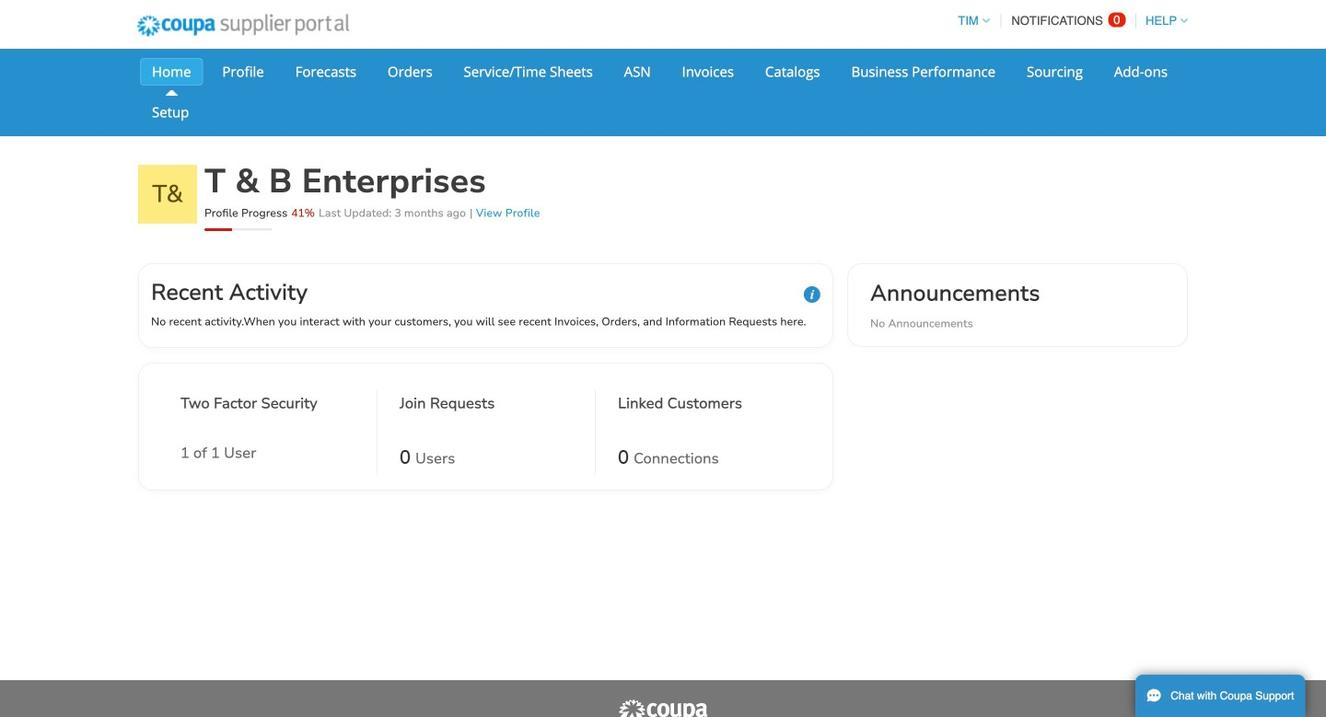 Task type: describe. For each thing, give the bounding box(es) containing it.
t& image
[[138, 165, 197, 224]]



Task type: locate. For each thing, give the bounding box(es) containing it.
1 horizontal spatial coupa supplier portal image
[[617, 699, 709, 718]]

1 vertical spatial coupa supplier portal image
[[617, 699, 709, 718]]

additional information image
[[804, 287, 821, 303]]

coupa supplier portal image
[[124, 3, 362, 49], [617, 699, 709, 718]]

0 vertical spatial coupa supplier portal image
[[124, 3, 362, 49]]

0 horizontal spatial coupa supplier portal image
[[124, 3, 362, 49]]

navigation
[[950, 3, 1189, 39]]



Task type: vqa. For each thing, say whether or not it's contained in the screenshot.
additional information 'image'
yes



